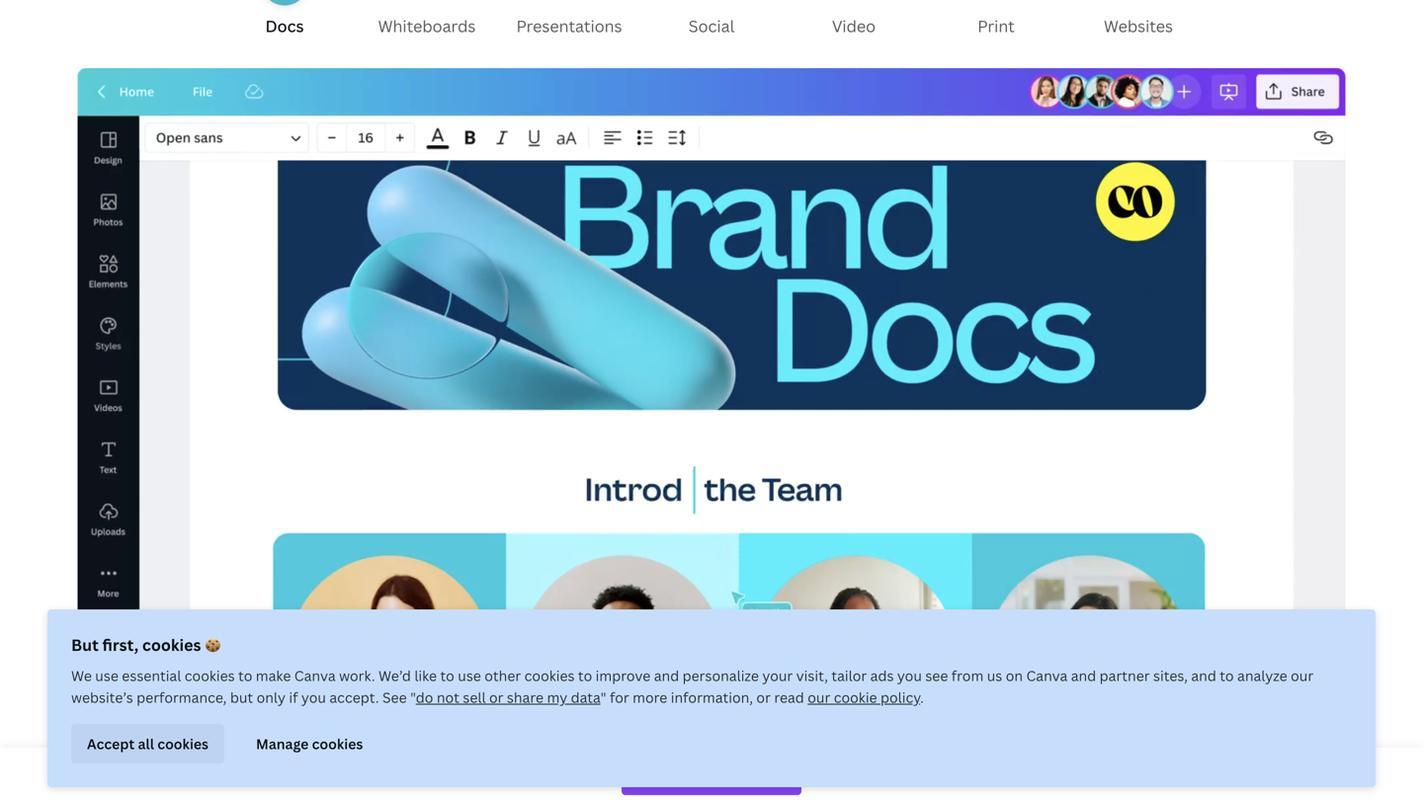 Task type: locate. For each thing, give the bounding box(es) containing it.
use
[[95, 667, 119, 686], [458, 667, 481, 686]]

1 or from the left
[[489, 689, 504, 708]]

presentations button
[[514, 0, 625, 52]]

social button
[[657, 0, 767, 52]]

use up website's
[[95, 667, 119, 686]]

1 canva from the left
[[294, 667, 336, 686]]

0 horizontal spatial use
[[95, 667, 119, 686]]

we use essential cookies to make canva work. we'd like to use other cookies to improve and personalize your visit, tailor ads you see from us on canva and partner sites, and to analyze our website's performance, but only if you accept. see "
[[71, 667, 1314, 708]]

and left partner
[[1072, 667, 1097, 686]]

manage cookies button
[[240, 725, 379, 764]]

1 horizontal spatial or
[[757, 689, 771, 708]]

0 vertical spatial our
[[1292, 667, 1314, 686]]

tab list
[[0, 0, 1424, 52]]

we'd
[[379, 667, 411, 686]]

use up the sell
[[458, 667, 481, 686]]

2 to from the left
[[441, 667, 455, 686]]

1 horizontal spatial "
[[601, 689, 607, 708]]

0 horizontal spatial or
[[489, 689, 504, 708]]

to
[[238, 667, 253, 686], [441, 667, 455, 686], [578, 667, 593, 686], [1220, 667, 1235, 686]]

analyze
[[1238, 667, 1288, 686]]

all
[[138, 735, 154, 754]]

make
[[256, 667, 291, 686]]

accept all cookies
[[87, 735, 209, 754]]

websites button
[[1084, 0, 1194, 52]]

my
[[547, 689, 568, 708]]

like
[[415, 667, 437, 686]]

share
[[507, 689, 544, 708]]

cookies
[[142, 635, 201, 656], [185, 667, 235, 686], [525, 667, 575, 686], [158, 735, 209, 754], [312, 735, 363, 754]]

you right if
[[302, 689, 326, 708]]

do not sell or share my data link
[[416, 689, 601, 708]]

3 to from the left
[[578, 667, 593, 686]]

1 horizontal spatial you
[[898, 667, 922, 686]]

1 and from the left
[[654, 667, 680, 686]]

cookies inside "accept all cookies" button
[[158, 735, 209, 754]]

cookies down accept.
[[312, 735, 363, 754]]

to left analyze
[[1220, 667, 1235, 686]]

information,
[[671, 689, 753, 708]]

data
[[571, 689, 601, 708]]

or left read
[[757, 689, 771, 708]]

accept.
[[330, 689, 379, 708]]

1 " from the left
[[410, 689, 416, 708]]

and up 'do not sell or share my data " for more information, or read our cookie policy .'
[[654, 667, 680, 686]]

0 horizontal spatial "
[[410, 689, 416, 708]]

our down visit,
[[808, 689, 831, 708]]

our
[[1292, 667, 1314, 686], [808, 689, 831, 708]]

read
[[775, 689, 805, 708]]

on
[[1006, 667, 1023, 686]]

0 horizontal spatial and
[[654, 667, 680, 686]]

partner
[[1100, 667, 1151, 686]]

more
[[633, 689, 668, 708]]

🍪
[[205, 635, 221, 656]]

.
[[921, 689, 924, 708]]

to up data
[[578, 667, 593, 686]]

canva right 'on'
[[1027, 667, 1068, 686]]

"
[[410, 689, 416, 708], [601, 689, 607, 708]]

first,
[[102, 635, 139, 656]]

2 canva from the left
[[1027, 667, 1068, 686]]

or right the sell
[[489, 689, 504, 708]]

2 or from the left
[[757, 689, 771, 708]]

and
[[654, 667, 680, 686], [1072, 667, 1097, 686], [1192, 667, 1217, 686]]

improve
[[596, 667, 651, 686]]

and right sites,
[[1192, 667, 1217, 686]]

you
[[898, 667, 922, 686], [302, 689, 326, 708]]

1 vertical spatial our
[[808, 689, 831, 708]]

but
[[71, 635, 99, 656]]

0 horizontal spatial you
[[302, 689, 326, 708]]

we
[[71, 667, 92, 686]]

" left for
[[601, 689, 607, 708]]

1 horizontal spatial canva
[[1027, 667, 1068, 686]]

1 vertical spatial you
[[302, 689, 326, 708]]

cookies up essential
[[142, 635, 201, 656]]

to right like
[[441, 667, 455, 686]]

print
[[978, 15, 1015, 36]]

print button
[[941, 0, 1052, 52]]

" right see
[[410, 689, 416, 708]]

ads
[[871, 667, 894, 686]]

0 horizontal spatial our
[[808, 689, 831, 708]]

2 horizontal spatial and
[[1192, 667, 1217, 686]]

canva up if
[[294, 667, 336, 686]]

whiteboards
[[378, 15, 476, 36]]

cookies right all
[[158, 735, 209, 754]]

essential
[[122, 667, 181, 686]]

canva
[[294, 667, 336, 686], [1027, 667, 1068, 686]]

1 horizontal spatial and
[[1072, 667, 1097, 686]]

" inside "we use essential cookies to make canva work. we'd like to use other cookies to improve and personalize your visit, tailor ads you see from us on canva and partner sites, and to analyze our website's performance, but only if you accept. see ""
[[410, 689, 416, 708]]

you up policy
[[898, 667, 922, 686]]

0 horizontal spatial canva
[[294, 667, 336, 686]]

0 vertical spatial you
[[898, 667, 922, 686]]

only
[[257, 689, 286, 708]]

to up the but
[[238, 667, 253, 686]]

1 horizontal spatial our
[[1292, 667, 1314, 686]]

see
[[926, 667, 949, 686]]

1 horizontal spatial use
[[458, 667, 481, 686]]

not
[[437, 689, 460, 708]]

or
[[489, 689, 504, 708], [757, 689, 771, 708]]

sites,
[[1154, 667, 1188, 686]]

our right analyze
[[1292, 667, 1314, 686]]

our inside "we use essential cookies to make canva work. we'd like to use other cookies to improve and personalize your visit, tailor ads you see from us on canva and partner sites, and to analyze our website's performance, but only if you accept. see ""
[[1292, 667, 1314, 686]]

your
[[763, 667, 793, 686]]

policy
[[881, 689, 921, 708]]



Task type: vqa. For each thing, say whether or not it's contained in the screenshot.
the bottom cook
no



Task type: describe. For each thing, give the bounding box(es) containing it.
performance,
[[137, 689, 227, 708]]

social
[[689, 15, 735, 36]]

docs button
[[229, 0, 340, 52]]

website's
[[71, 689, 133, 708]]

from
[[952, 667, 984, 686]]

video
[[833, 15, 876, 36]]

do
[[416, 689, 434, 708]]

personalize
[[683, 667, 759, 686]]

websites
[[1105, 15, 1174, 36]]

presentations
[[517, 15, 623, 36]]

visit,
[[797, 667, 829, 686]]

2 " from the left
[[601, 689, 607, 708]]

for
[[610, 689, 630, 708]]

4 to from the left
[[1220, 667, 1235, 686]]

but
[[230, 689, 253, 708]]

2 use from the left
[[458, 667, 481, 686]]

manage cookies
[[256, 735, 363, 754]]

other
[[485, 667, 521, 686]]

see
[[383, 689, 407, 708]]

our cookie policy link
[[808, 689, 921, 708]]

tailor
[[832, 667, 867, 686]]

accept
[[87, 735, 135, 754]]

2 and from the left
[[1072, 667, 1097, 686]]

cookies up my at bottom
[[525, 667, 575, 686]]

tab list containing docs
[[0, 0, 1424, 52]]

1 to from the left
[[238, 667, 253, 686]]

but first, cookies 🍪
[[71, 635, 221, 656]]

cookie
[[834, 689, 878, 708]]

accept all cookies button
[[71, 725, 224, 764]]

manage
[[256, 735, 309, 754]]

work.
[[339, 667, 375, 686]]

if
[[289, 689, 298, 708]]

us
[[988, 667, 1003, 686]]

3 and from the left
[[1192, 667, 1217, 686]]

sell
[[463, 689, 486, 708]]

cookies inside manage cookies button
[[312, 735, 363, 754]]

1 use from the left
[[95, 667, 119, 686]]

whiteboards button
[[372, 0, 483, 52]]

docs
[[265, 15, 304, 36]]

video button
[[799, 0, 910, 52]]

cookies down the 🍪
[[185, 667, 235, 686]]

do not sell or share my data " for more information, or read our cookie policy .
[[416, 689, 924, 708]]



